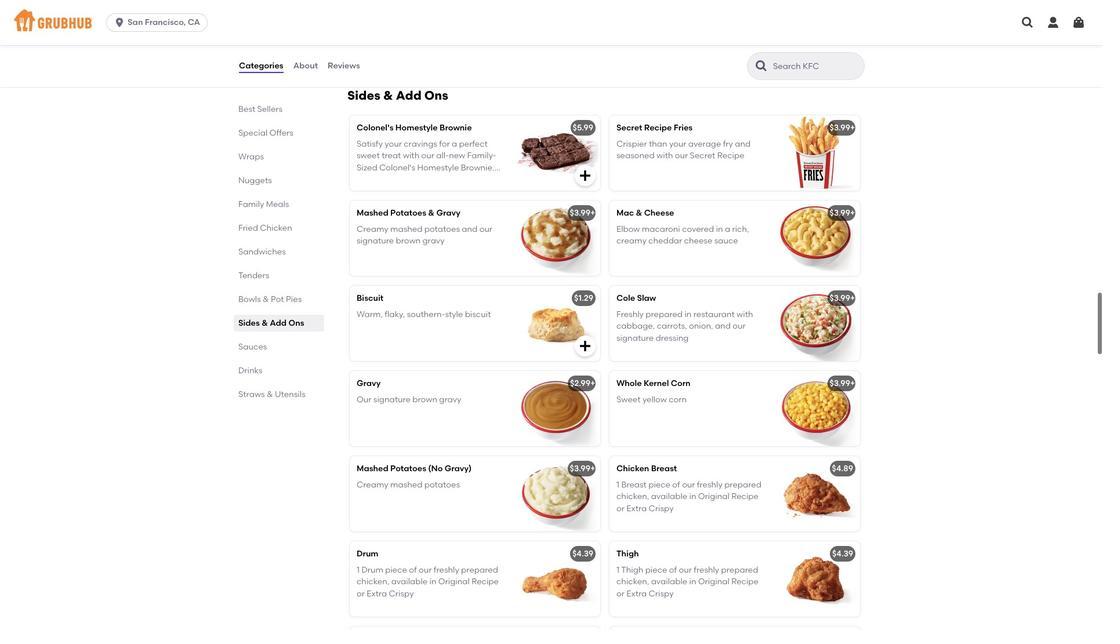 Task type: vqa. For each thing, say whether or not it's contained in the screenshot.
bottom flaky,
yes



Task type: describe. For each thing, give the bounding box(es) containing it.
sauce inside elbow macaroni covered in a rich, creamy cheddar cheese sauce
[[715, 236, 738, 246]]

of for 1 breast piece of our freshly prepared chicken, available in original recipe or extra crispy
[[673, 481, 680, 490]]

$3.99 for with
[[830, 294, 851, 303]]

+ for in
[[851, 208, 855, 218]]

extra for breast
[[627, 504, 647, 514]]

& down bowls & pot pies on the left of the page
[[262, 319, 268, 328]]

recipe for 1 thigh piece of our freshly prepared chicken, available in original recipe or extra crispy
[[732, 578, 759, 587]]

elbow macaroni covered in a rich, creamy cheddar cheese sauce
[[617, 225, 749, 246]]

pies
[[286, 295, 302, 305]]

our for our creamy chicken pot pie has tender bites of fried chicken, diced potatoes, peas and carrots in a savory sauce and baked in a flaky, golden crust.
[[617, 12, 632, 22]]

pot
[[271, 295, 284, 305]]

savory
[[617, 48, 642, 57]]

warm, flaky, southern-style biscuit
[[357, 310, 491, 320]]

$5.99
[[573, 123, 594, 133]]

original for 1 drum piece of our freshly prepared chicken, available in original recipe or extra crispy
[[439, 578, 470, 587]]

brownie
[[440, 123, 472, 133]]

biscuit
[[357, 294, 384, 303]]

wraps
[[238, 152, 264, 162]]

dressing
[[656, 333, 689, 343]]

bowls & pot pies
[[238, 295, 302, 305]]

francisco,
[[145, 17, 186, 27]]

0 vertical spatial chicken
[[260, 223, 292, 233]]

1 vertical spatial chicken
[[617, 464, 649, 474]]

drinks
[[238, 366, 262, 376]]

sauces
[[238, 342, 267, 352]]

fries
[[674, 123, 693, 133]]

fried chicken
[[238, 223, 292, 233]]

$3.99 + for fry
[[830, 123, 855, 133]]

in inside "1 breast piece of our freshly prepared chicken, available in original recipe or extra crispy"
[[690, 492, 696, 502]]

or for 1 thigh piece of our freshly prepared chicken, available in original recipe or extra crispy
[[617, 589, 625, 599]]

+ for and
[[591, 208, 596, 218]]

bites
[[645, 24, 664, 34]]

colonel's
[[357, 123, 394, 133]]

crispier
[[617, 139, 647, 149]]

sellers
[[257, 104, 283, 114]]

and inside creamy mashed potatoes and our signature brown gravy
[[462, 225, 478, 235]]

svg image inside main navigation navigation
[[1021, 16, 1035, 30]]

special
[[238, 128, 268, 138]]

signature inside creamy mashed potatoes and our signature brown gravy
[[357, 236, 394, 246]]

potatoes,
[[617, 36, 654, 46]]

0 horizontal spatial svg image
[[578, 42, 592, 56]]

$3.99 + for with
[[830, 294, 855, 303]]

thigh image
[[773, 542, 860, 617]]

mashed potatoes & gravy image
[[513, 201, 600, 276]]

mac & cheese image
[[773, 201, 860, 276]]

1 vertical spatial flaky,
[[385, 310, 405, 320]]

tender
[[617, 24, 643, 34]]

crust.
[[646, 59, 668, 69]]

fried
[[238, 223, 258, 233]]

secret recipe fries
[[617, 123, 693, 133]]

$2.99 +
[[570, 379, 596, 389]]

signature inside freshly prepared in restaurant with cabbage, carrots, onion, and our signature dressing
[[617, 333, 654, 343]]

biscuit
[[465, 310, 491, 320]]

1 horizontal spatial add
[[396, 88, 422, 103]]

best sellers
[[238, 104, 283, 114]]

extra for thigh
[[627, 589, 647, 599]]

1 horizontal spatial sides & add ons
[[348, 88, 448, 103]]

straws
[[238, 390, 265, 400]]

our inside crispier than your average fry and seasoned with our secret recipe
[[675, 151, 688, 161]]

your
[[670, 139, 687, 149]]

in inside freshly prepared in restaurant with cabbage, carrots, onion, and our signature dressing
[[685, 310, 692, 320]]

reviews button
[[327, 45, 361, 87]]

special offers
[[238, 128, 294, 138]]

crispy for thigh
[[649, 589, 674, 599]]

our signature brown gravy
[[357, 395, 461, 405]]

1 vertical spatial brown
[[413, 395, 437, 405]]

san francisco, ca button
[[106, 13, 212, 32]]

1 horizontal spatial gravy
[[437, 208, 461, 218]]

or for 1 breast piece of our freshly prepared chicken, available in original recipe or extra crispy
[[617, 504, 625, 514]]

tenders
[[238, 271, 269, 281]]

baked
[[688, 48, 713, 57]]

sweet
[[617, 395, 641, 405]]

reviews
[[328, 61, 360, 71]]

our inside freshly prepared in restaurant with cabbage, carrots, onion, and our signature dressing
[[733, 322, 746, 332]]

san
[[128, 17, 143, 27]]

chicken, inside our creamy chicken pot pie has tender bites of fried chicken, diced potatoes, peas and carrots in a savory sauce and baked in a flaky, golden crust.
[[695, 24, 728, 34]]

cheese
[[684, 236, 713, 246]]

offers
[[270, 128, 294, 138]]

straws & utensils
[[238, 390, 306, 400]]

creamy mashed potatoes
[[357, 481, 460, 490]]

our for 1 drum piece of our freshly prepared chicken, available in original recipe or extra crispy
[[419, 566, 432, 576]]

mac
[[617, 208, 634, 218]]

whole kernel corn image
[[773, 371, 860, 447]]

fried
[[676, 24, 693, 34]]

corn
[[669, 395, 687, 405]]

corn
[[671, 379, 691, 389]]

our creamy chicken pot pie has tender bites of fried chicken, diced potatoes, peas and carrots in a savory sauce and baked in a flaky, golden crust. button
[[610, 0, 860, 69]]

prepared for 1 drum piece of our freshly prepared chicken, available in original recipe or extra crispy
[[461, 566, 498, 576]]

mashed potatoes (no gravy)
[[357, 464, 472, 474]]

piece for breast
[[649, 481, 671, 490]]

breast for 1
[[622, 481, 647, 490]]

our for 1 thigh piece of our freshly prepared chicken, available in original recipe or extra crispy
[[679, 566, 692, 576]]

of inside our creamy chicken pot pie has tender bites of fried chicken, diced potatoes, peas and carrots in a savory sauce and baked in a flaky, golden crust.
[[666, 24, 674, 34]]

cheese
[[644, 208, 674, 218]]

onion,
[[689, 322, 713, 332]]

cole
[[617, 294, 635, 303]]

average
[[689, 139, 721, 149]]

utensils
[[275, 390, 306, 400]]

of for 1 drum piece of our freshly prepared chicken, available in original recipe or extra crispy
[[409, 566, 417, 576]]

crispier than your average fry and seasoned with our secret recipe
[[617, 139, 751, 161]]

colonel's homestyle brownie
[[357, 123, 472, 133]]

pot
[[698, 12, 711, 22]]

freshly for 1 thigh piece of our freshly prepared chicken, available in original recipe or extra crispy
[[694, 566, 720, 576]]

1 drum piece of our freshly prepared chicken, available in original recipe or extra crispy
[[357, 566, 499, 599]]

chicken breast
[[617, 464, 677, 474]]

creamy for creamy mashed potatoes
[[357, 481, 389, 490]]

crispy for drum
[[389, 589, 414, 599]]

pie
[[713, 12, 726, 22]]

mashed for mashed potatoes (no gravy)
[[357, 464, 389, 474]]

peas
[[656, 36, 676, 46]]

+ for average
[[851, 123, 855, 133]]

categories button
[[238, 45, 284, 87]]

0 vertical spatial ons
[[425, 88, 448, 103]]

1 for 1 drum piece of our freshly prepared chicken, available in original recipe or extra crispy
[[357, 566, 360, 576]]

mac & cheese
[[617, 208, 674, 218]]

about
[[293, 61, 318, 71]]

fry
[[723, 139, 733, 149]]

original for 1 thigh piece of our freshly prepared chicken, available in original recipe or extra crispy
[[698, 578, 730, 587]]

cole slaw
[[617, 294, 656, 303]]

recipe for 1 drum piece of our freshly prepared chicken, available in original recipe or extra crispy
[[472, 578, 499, 587]]

0 horizontal spatial sides
[[238, 319, 260, 328]]

our for our signature brown gravy
[[357, 395, 372, 405]]

$3.99 + for a
[[830, 208, 855, 218]]

restaurant
[[694, 310, 735, 320]]

chicken, for 1 thigh piece of our freshly prepared chicken, available in original recipe or extra crispy
[[617, 578, 649, 587]]

about button
[[293, 45, 319, 87]]

freshly for 1 drum piece of our freshly prepared chicken, available in original recipe or extra crispy
[[434, 566, 459, 576]]

with inside crispier than your average fry and seasoned with our secret recipe
[[657, 151, 673, 161]]

southern-
[[407, 310, 445, 320]]

golden
[[617, 59, 644, 69]]

cabbage,
[[617, 322, 655, 332]]

$4.89
[[832, 464, 853, 474]]

Search KFC search field
[[772, 61, 861, 72]]

potatoes for (no
[[391, 464, 426, 474]]

piece for drum
[[385, 566, 407, 576]]

meals
[[266, 200, 289, 209]]

diced
[[730, 24, 752, 34]]

potatoes for gravy
[[425, 225, 460, 235]]

0 vertical spatial drum
[[357, 549, 379, 559]]

freshly for 1 breast piece of our freshly prepared chicken, available in original recipe or extra crispy
[[697, 481, 723, 490]]

our creamy chicken pot pie has tender bites of fried chicken, diced potatoes, peas and carrots in a savory sauce and baked in a flaky, golden crust.
[[617, 12, 752, 69]]

1 thigh piece of our freshly prepared chicken, available in original recipe or extra crispy
[[617, 566, 759, 599]]

1 for 1 breast piece of our freshly prepared chicken, available in original recipe or extra crispy
[[617, 481, 620, 490]]

cheddar
[[649, 236, 682, 246]]



Task type: locate. For each thing, give the bounding box(es) containing it.
of for 1 thigh piece of our freshly prepared chicken, available in original recipe or extra crispy
[[669, 566, 677, 576]]

creamy for creamy mashed potatoes and our signature brown gravy
[[357, 225, 389, 235]]

add down pot
[[270, 319, 287, 328]]

our inside 1 thigh piece of our freshly prepared chicken, available in original recipe or extra crispy
[[679, 566, 692, 576]]

$3.99 for our
[[570, 208, 591, 218]]

recipe for 1 breast piece of our freshly prepared chicken, available in original recipe or extra crispy
[[732, 492, 759, 502]]

than
[[649, 139, 668, 149]]

original inside "1 breast piece of our freshly prepared chicken, available in original recipe or extra crispy"
[[698, 492, 730, 502]]

1 horizontal spatial svg image
[[1021, 16, 1035, 30]]

carrots,
[[657, 322, 687, 332]]

or
[[617, 504, 625, 514], [357, 589, 365, 599], [617, 589, 625, 599]]

prepared inside 1 thigh piece of our freshly prepared chicken, available in original recipe or extra crispy
[[721, 566, 759, 576]]

mashed for (no
[[390, 481, 423, 490]]

of inside "1 breast piece of our freshly prepared chicken, available in original recipe or extra crispy"
[[673, 481, 680, 490]]

breast for chicken
[[651, 464, 677, 474]]

prepared inside freshly prepared in restaurant with cabbage, carrots, onion, and our signature dressing
[[646, 310, 683, 320]]

potatoes down mashed potatoes & gravy
[[425, 225, 460, 235]]

1 $4.39 from the left
[[573, 549, 594, 559]]

whole kernel corn
[[617, 379, 691, 389]]

crispy inside 1 drum piece of our freshly prepared chicken, available in original recipe or extra crispy
[[389, 589, 414, 599]]

gravy up creamy mashed potatoes and our signature brown gravy
[[437, 208, 461, 218]]

nuggets
[[238, 176, 272, 186]]

0 vertical spatial flaky,
[[731, 48, 751, 57]]

mashed down mashed potatoes & gravy
[[390, 225, 423, 235]]

1 vertical spatial ons
[[289, 319, 304, 328]]

1 vertical spatial svg image
[[578, 42, 592, 56]]

0 vertical spatial brown
[[396, 236, 421, 246]]

a left rich,
[[725, 225, 731, 235]]

family
[[238, 200, 264, 209]]

1 horizontal spatial $4.39
[[833, 549, 853, 559]]

our for creamy mashed potatoes and our signature brown gravy
[[480, 225, 493, 235]]

our
[[617, 12, 632, 22], [357, 395, 372, 405]]

in inside elbow macaroni covered in a rich, creamy cheddar cheese sauce
[[716, 225, 723, 235]]

1 horizontal spatial breast
[[651, 464, 677, 474]]

0 vertical spatial potatoes
[[391, 208, 426, 218]]

family meals
[[238, 200, 289, 209]]

sauce inside our creamy chicken pot pie has tender bites of fried chicken, diced potatoes, peas and carrots in a savory sauce and baked in a flaky, golden crust.
[[644, 48, 668, 57]]

& up creamy mashed potatoes and our signature brown gravy
[[428, 208, 435, 218]]

mashed potatoes (no gravy) image
[[513, 457, 600, 532]]

chicken, inside 1 thigh piece of our freshly prepared chicken, available in original recipe or extra crispy
[[617, 578, 649, 587]]

piece
[[649, 481, 671, 490], [385, 566, 407, 576], [646, 566, 667, 576]]

2 vertical spatial signature
[[374, 395, 411, 405]]

add
[[396, 88, 422, 103], [270, 319, 287, 328]]

cole slaw image
[[773, 286, 860, 361]]

wing image
[[513, 627, 600, 631]]

available for thigh
[[651, 578, 688, 587]]

available inside 1 thigh piece of our freshly prepared chicken, available in original recipe or extra crispy
[[651, 578, 688, 587]]

0 horizontal spatial flaky,
[[385, 310, 405, 320]]

chicken, inside "1 breast piece of our freshly prepared chicken, available in original recipe or extra crispy"
[[617, 492, 649, 502]]

creamy
[[633, 12, 664, 22], [617, 236, 647, 246]]

svg image inside san francisco, ca button
[[114, 17, 125, 28]]

sauce up crust.
[[644, 48, 668, 57]]

original inside 1 thigh piece of our freshly prepared chicken, available in original recipe or extra crispy
[[698, 578, 730, 587]]

with
[[657, 151, 673, 161], [737, 310, 753, 320]]

crispy for breast
[[649, 504, 674, 514]]

best
[[238, 104, 255, 114]]

0 vertical spatial svg image
[[1021, 16, 1035, 30]]

1 vertical spatial a
[[724, 48, 729, 57]]

a down "diced"
[[734, 36, 740, 46]]

flaky, right warm,
[[385, 310, 405, 320]]

2 potatoes from the top
[[425, 481, 460, 490]]

0 vertical spatial add
[[396, 88, 422, 103]]

our inside "1 breast piece of our freshly prepared chicken, available in original recipe or extra crispy"
[[682, 481, 695, 490]]

$1.29
[[574, 294, 594, 303]]

1 creamy from the top
[[357, 225, 389, 235]]

prepared
[[646, 310, 683, 320], [725, 481, 762, 490], [461, 566, 498, 576], [721, 566, 759, 576]]

1 vertical spatial mashed
[[390, 481, 423, 490]]

in
[[725, 36, 732, 46], [715, 48, 722, 57], [716, 225, 723, 235], [685, 310, 692, 320], [690, 492, 696, 502], [430, 578, 437, 587], [690, 578, 696, 587]]

slaw
[[637, 294, 656, 303]]

piece inside 1 drum piece of our freshly prepared chicken, available in original recipe or extra crispy
[[385, 566, 407, 576]]

crispy inside 1 thigh piece of our freshly prepared chicken, available in original recipe or extra crispy
[[649, 589, 674, 599]]

1 breast piece of our freshly prepared chicken, available in original recipe or extra crispy
[[617, 481, 762, 514]]

extra inside "1 breast piece of our freshly prepared chicken, available in original recipe or extra crispy"
[[627, 504, 647, 514]]

0 horizontal spatial breast
[[622, 481, 647, 490]]

svg image
[[1047, 16, 1061, 30], [1072, 16, 1086, 30], [114, 17, 125, 28], [838, 42, 852, 56], [578, 169, 592, 183], [578, 339, 592, 353]]

0 horizontal spatial ons
[[289, 319, 304, 328]]

potatoes up creamy mashed potatoes
[[391, 464, 426, 474]]

1 vertical spatial potatoes
[[425, 481, 460, 490]]

potatoes for gravy)
[[425, 481, 460, 490]]

1 horizontal spatial with
[[737, 310, 753, 320]]

ons up brownie
[[425, 88, 448, 103]]

a right baked
[[724, 48, 729, 57]]

0 vertical spatial our
[[617, 12, 632, 22]]

of inside 1 drum piece of our freshly prepared chicken, available in original recipe or extra crispy
[[409, 566, 417, 576]]

creamy up "bites"
[[633, 12, 664, 22]]

secret recipe fries image
[[773, 115, 860, 191]]

of inside 1 thigh piece of our freshly prepared chicken, available in original recipe or extra crispy
[[669, 566, 677, 576]]

0 vertical spatial a
[[734, 36, 740, 46]]

0 horizontal spatial our
[[357, 395, 372, 405]]

breast up "1 breast piece of our freshly prepared chicken, available in original recipe or extra crispy"
[[651, 464, 677, 474]]

or inside 1 thigh piece of our freshly prepared chicken, available in original recipe or extra crispy
[[617, 589, 625, 599]]

0 horizontal spatial chicken
[[260, 223, 292, 233]]

homestyle
[[396, 123, 438, 133]]

piece for thigh
[[646, 566, 667, 576]]

potatoes down (no
[[425, 481, 460, 490]]

0 horizontal spatial $4.39
[[573, 549, 594, 559]]

$3.99 for a
[[830, 208, 851, 218]]

0 vertical spatial sauce
[[644, 48, 668, 57]]

2 mashed from the top
[[390, 481, 423, 490]]

prepared inside "1 breast piece of our freshly prepared chicken, available in original recipe or extra crispy"
[[725, 481, 762, 490]]

breast down chicken breast
[[622, 481, 647, 490]]

1 vertical spatial potatoes
[[391, 464, 426, 474]]

colonel's homestyle brownie image
[[513, 115, 600, 191]]

thigh inside 1 thigh piece of our freshly prepared chicken, available in original recipe or extra crispy
[[622, 566, 644, 576]]

creamy down mashed potatoes & gravy
[[357, 225, 389, 235]]

chicken, for 1 breast piece of our freshly prepared chicken, available in original recipe or extra crispy
[[617, 492, 649, 502]]

sides up "colonel's"
[[348, 88, 381, 103]]

& right mac on the top of page
[[636, 208, 642, 218]]

in inside 1 drum piece of our freshly prepared chicken, available in original recipe or extra crispy
[[430, 578, 437, 587]]

0 horizontal spatial with
[[657, 151, 673, 161]]

creamy down the mashed potatoes (no gravy) in the bottom of the page
[[357, 481, 389, 490]]

original inside 1 drum piece of our freshly prepared chicken, available in original recipe or extra crispy
[[439, 578, 470, 587]]

creamy inside our creamy chicken pot pie has tender bites of fried chicken, diced potatoes, peas and carrots in a savory sauce and baked in a flaky, golden crust.
[[633, 12, 664, 22]]

potatoes up creamy mashed potatoes and our signature brown gravy
[[391, 208, 426, 218]]

1 vertical spatial signature
[[617, 333, 654, 343]]

carrots
[[695, 36, 723, 46]]

with down than
[[657, 151, 673, 161]]

1 vertical spatial with
[[737, 310, 753, 320]]

potatoes
[[391, 208, 426, 218], [391, 464, 426, 474]]

1 vertical spatial sides
[[238, 319, 260, 328]]

flaky,
[[731, 48, 751, 57], [385, 310, 405, 320]]

mashed potatoes & gravy
[[357, 208, 461, 218]]

drum image
[[513, 542, 600, 617]]

secret down average on the top of the page
[[690, 151, 716, 161]]

sauce down rich,
[[715, 236, 738, 246]]

piece inside 1 thigh piece of our freshly prepared chicken, available in original recipe or extra crispy
[[646, 566, 667, 576]]

0 vertical spatial secret
[[617, 123, 643, 133]]

gravy up our signature brown gravy
[[357, 379, 381, 389]]

1 vertical spatial mashed
[[357, 464, 389, 474]]

brown inside creamy mashed potatoes and our signature brown gravy
[[396, 236, 421, 246]]

brown
[[396, 236, 421, 246], [413, 395, 437, 405]]

1 inside 1 drum piece of our freshly prepared chicken, available in original recipe or extra crispy
[[357, 566, 360, 576]]

svg image
[[1021, 16, 1035, 30], [578, 42, 592, 56]]

potatoes for &
[[391, 208, 426, 218]]

1 vertical spatial secret
[[690, 151, 716, 161]]

sandwiches
[[238, 247, 286, 257]]

or inside 1 drum piece of our freshly prepared chicken, available in original recipe or extra crispy
[[357, 589, 365, 599]]

recipe inside "1 breast piece of our freshly prepared chicken, available in original recipe or extra crispy"
[[732, 492, 759, 502]]

gravy
[[437, 208, 461, 218], [357, 379, 381, 389]]

1 mashed from the top
[[357, 208, 389, 218]]

breast
[[651, 464, 677, 474], [622, 481, 647, 490]]

0 vertical spatial potatoes
[[425, 225, 460, 235]]

$2.99
[[570, 379, 591, 389]]

sides & add ons down bowls & pot pies on the left of the page
[[238, 319, 304, 328]]

piece inside "1 breast piece of our freshly prepared chicken, available in original recipe or extra crispy"
[[649, 481, 671, 490]]

0 vertical spatial creamy
[[633, 12, 664, 22]]

covered
[[682, 225, 714, 235]]

ons
[[425, 88, 448, 103], [289, 319, 304, 328]]

creamy inside elbow macaroni covered in a rich, creamy cheddar cheese sauce
[[617, 236, 647, 246]]

tender image
[[773, 627, 860, 631]]

creamy down elbow
[[617, 236, 647, 246]]

chicken breast image
[[773, 457, 860, 532]]

mashed down the mashed potatoes (no gravy) in the bottom of the page
[[390, 481, 423, 490]]

crispy
[[649, 504, 674, 514], [389, 589, 414, 599], [649, 589, 674, 599]]

our inside 1 drum piece of our freshly prepared chicken, available in original recipe or extra crispy
[[419, 566, 432, 576]]

1 horizontal spatial sides
[[348, 88, 381, 103]]

yellow
[[643, 395, 667, 405]]

1 vertical spatial gravy
[[439, 395, 461, 405]]

mashed for mashed potatoes & gravy
[[357, 208, 389, 218]]

$4.39 for 1 thigh piece of our freshly prepared chicken, available in original recipe or extra crispy
[[833, 549, 853, 559]]

0 horizontal spatial gravy
[[357, 379, 381, 389]]

0 vertical spatial sides & add ons
[[348, 88, 448, 103]]

main navigation navigation
[[0, 0, 1104, 45]]

bowls
[[238, 295, 261, 305]]

1 horizontal spatial our
[[617, 12, 632, 22]]

mashed
[[357, 208, 389, 218], [357, 464, 389, 474]]

2 mashed from the top
[[357, 464, 389, 474]]

0 vertical spatial mashed
[[357, 208, 389, 218]]

drum inside 1 drum piece of our freshly prepared chicken, available in original recipe or extra crispy
[[362, 566, 383, 576]]

1 vertical spatial creamy
[[357, 481, 389, 490]]

secret inside crispier than your average fry and seasoned with our secret recipe
[[690, 151, 716, 161]]

ons down pies
[[289, 319, 304, 328]]

extra
[[627, 504, 647, 514], [367, 589, 387, 599], [627, 589, 647, 599]]

freshly prepared in restaurant with cabbage, carrots, onion, and our signature dressing
[[617, 310, 753, 343]]

our for 1 breast piece of our freshly prepared chicken, available in original recipe or extra crispy
[[682, 481, 695, 490]]

2 $4.39 from the left
[[833, 549, 853, 559]]

with inside freshly prepared in restaurant with cabbage, carrots, onion, and our signature dressing
[[737, 310, 753, 320]]

rich,
[[732, 225, 749, 235]]

san francisco, ca
[[128, 17, 200, 27]]

pot pie image
[[773, 0, 860, 64]]

original
[[698, 492, 730, 502], [439, 578, 470, 587], [698, 578, 730, 587]]

(no
[[428, 464, 443, 474]]

mashed up creamy mashed potatoes and our signature brown gravy
[[357, 208, 389, 218]]

+ for gravy
[[591, 379, 596, 389]]

with right restaurant
[[737, 310, 753, 320]]

sides & add ons up colonel's homestyle brownie
[[348, 88, 448, 103]]

0 vertical spatial mashed
[[390, 225, 423, 235]]

a inside elbow macaroni covered in a rich, creamy cheddar cheese sauce
[[725, 225, 731, 235]]

1 vertical spatial our
[[357, 395, 372, 405]]

0 vertical spatial creamy
[[357, 225, 389, 235]]

0 vertical spatial signature
[[357, 236, 394, 246]]

1 inside 1 thigh piece of our freshly prepared chicken, available in original recipe or extra crispy
[[617, 566, 620, 576]]

potatoes inside creamy mashed potatoes and our signature brown gravy
[[425, 225, 460, 235]]

1 potatoes from the top
[[391, 208, 426, 218]]

sides down bowls
[[238, 319, 260, 328]]

0 horizontal spatial sides & add ons
[[238, 319, 304, 328]]

$4.39 for 1 drum piece of our freshly prepared chicken, available in original recipe or extra crispy
[[573, 549, 594, 559]]

1 vertical spatial creamy
[[617, 236, 647, 246]]

1 for 1 thigh piece of our freshly prepared chicken, available in original recipe or extra crispy
[[617, 566, 620, 576]]

1 horizontal spatial sauce
[[715, 236, 738, 246]]

prepared for 1 thigh piece of our freshly prepared chicken, available in original recipe or extra crispy
[[721, 566, 759, 576]]

0 horizontal spatial sauce
[[644, 48, 668, 57]]

& left pot
[[263, 295, 269, 305]]

& up "colonel's"
[[383, 88, 393, 103]]

crispy inside "1 breast piece of our freshly prepared chicken, available in original recipe or extra crispy"
[[649, 504, 674, 514]]

1 horizontal spatial chicken
[[617, 464, 649, 474]]

1 vertical spatial drum
[[362, 566, 383, 576]]

search icon image
[[755, 59, 769, 73]]

chicken,
[[695, 24, 728, 34], [617, 492, 649, 502], [357, 578, 389, 587], [617, 578, 649, 587]]

+ for restaurant
[[851, 294, 855, 303]]

extra inside 1 thigh piece of our freshly prepared chicken, available in original recipe or extra crispy
[[627, 589, 647, 599]]

add up colonel's homestyle brownie
[[396, 88, 422, 103]]

gravy)
[[445, 464, 472, 474]]

0 vertical spatial with
[[657, 151, 673, 161]]

flaky, down "diced"
[[731, 48, 751, 57]]

1 inside "1 breast piece of our freshly prepared chicken, available in original recipe or extra crispy"
[[617, 481, 620, 490]]

gravy image
[[513, 371, 600, 447]]

1 vertical spatial thigh
[[622, 566, 644, 576]]

recipe inside 1 thigh piece of our freshly prepared chicken, available in original recipe or extra crispy
[[732, 578, 759, 587]]

available for drum
[[391, 578, 428, 587]]

drum
[[357, 549, 379, 559], [362, 566, 383, 576]]

original for 1 breast piece of our freshly prepared chicken, available in original recipe or extra crispy
[[698, 492, 730, 502]]

kernel
[[644, 379, 669, 389]]

famous bowl image
[[513, 0, 600, 64]]

1 vertical spatial breast
[[622, 481, 647, 490]]

chicken, for 1 drum piece of our freshly prepared chicken, available in original recipe or extra crispy
[[357, 578, 389, 587]]

thigh
[[617, 549, 639, 559], [622, 566, 644, 576]]

prepared for 1 breast piece of our freshly prepared chicken, available in original recipe or extra crispy
[[725, 481, 762, 490]]

mashed for &
[[390, 225, 423, 235]]

secret
[[617, 123, 643, 133], [690, 151, 716, 161]]

mashed inside creamy mashed potatoes and our signature brown gravy
[[390, 225, 423, 235]]

ca
[[188, 17, 200, 27]]

gravy inside creamy mashed potatoes and our signature brown gravy
[[423, 236, 445, 246]]

macaroni
[[642, 225, 680, 235]]

flaky, inside our creamy chicken pot pie has tender bites of fried chicken, diced potatoes, peas and carrots in a savory sauce and baked in a flaky, golden crust.
[[731, 48, 751, 57]]

1 vertical spatial gravy
[[357, 379, 381, 389]]

0 vertical spatial gravy
[[423, 236, 445, 246]]

or for 1 drum piece of our freshly prepared chicken, available in original recipe or extra crispy
[[357, 589, 365, 599]]

creamy mashed potatoes and our signature brown gravy
[[357, 225, 493, 246]]

extra for drum
[[367, 589, 387, 599]]

2 vertical spatial a
[[725, 225, 731, 235]]

sides
[[348, 88, 381, 103], [238, 319, 260, 328]]

1 vertical spatial sides & add ons
[[238, 319, 304, 328]]

our inside creamy mashed potatoes and our signature brown gravy
[[480, 225, 493, 235]]

and inside crispier than your average fry and seasoned with our secret recipe
[[735, 139, 751, 149]]

elbow
[[617, 225, 640, 235]]

$3.99 for fry
[[830, 123, 851, 133]]

0 horizontal spatial secret
[[617, 123, 643, 133]]

mashed up creamy mashed potatoes
[[357, 464, 389, 474]]

chicken
[[665, 12, 696, 22]]

0 vertical spatial thigh
[[617, 549, 639, 559]]

recipe inside 1 drum piece of our freshly prepared chicken, available in original recipe or extra crispy
[[472, 578, 499, 587]]

available inside "1 breast piece of our freshly prepared chicken, available in original recipe or extra crispy"
[[651, 492, 688, 502]]

breast inside "1 breast piece of our freshly prepared chicken, available in original recipe or extra crispy"
[[622, 481, 647, 490]]

1 vertical spatial sauce
[[715, 236, 738, 246]]

$3.99 + for our
[[570, 208, 596, 218]]

categories
[[239, 61, 284, 71]]

prepared inside 1 drum piece of our freshly prepared chicken, available in original recipe or extra crispy
[[461, 566, 498, 576]]

available for breast
[[651, 492, 688, 502]]

creamy inside creamy mashed potatoes and our signature brown gravy
[[357, 225, 389, 235]]

1 mashed from the top
[[390, 225, 423, 235]]

recipe inside crispier than your average fry and seasoned with our secret recipe
[[718, 151, 745, 161]]

1 horizontal spatial secret
[[690, 151, 716, 161]]

1 potatoes from the top
[[425, 225, 460, 235]]

or inside "1 breast piece of our freshly prepared chicken, available in original recipe or extra crispy"
[[617, 504, 625, 514]]

0 vertical spatial breast
[[651, 464, 677, 474]]

1 vertical spatial add
[[270, 319, 287, 328]]

and inside freshly prepared in restaurant with cabbage, carrots, onion, and our signature dressing
[[715, 322, 731, 332]]

and
[[678, 36, 693, 46], [670, 48, 686, 57], [735, 139, 751, 149], [462, 225, 478, 235], [715, 322, 731, 332]]

1 horizontal spatial ons
[[425, 88, 448, 103]]

& right straws at bottom
[[267, 390, 273, 400]]

0 horizontal spatial add
[[270, 319, 287, 328]]

0 vertical spatial sides
[[348, 88, 381, 103]]

chicken, inside 1 drum piece of our freshly prepared chicken, available in original recipe or extra crispy
[[357, 578, 389, 587]]

potatoes
[[425, 225, 460, 235], [425, 481, 460, 490]]

warm,
[[357, 310, 383, 320]]

available inside 1 drum piece of our freshly prepared chicken, available in original recipe or extra crispy
[[391, 578, 428, 587]]

biscuit image
[[513, 286, 600, 361]]

freshly inside "1 breast piece of our freshly prepared chicken, available in original recipe or extra crispy"
[[697, 481, 723, 490]]

in inside 1 thigh piece of our freshly prepared chicken, available in original recipe or extra crispy
[[690, 578, 696, 587]]

freshly inside 1 thigh piece of our freshly prepared chicken, available in original recipe or extra crispy
[[694, 566, 720, 576]]

seasoned
[[617, 151, 655, 161]]

freshly
[[617, 310, 644, 320]]

0 vertical spatial gravy
[[437, 208, 461, 218]]

1 horizontal spatial flaky,
[[731, 48, 751, 57]]

chicken
[[260, 223, 292, 233], [617, 464, 649, 474]]

secret up crispier
[[617, 123, 643, 133]]

2 creamy from the top
[[357, 481, 389, 490]]

our inside our creamy chicken pot pie has tender bites of fried chicken, diced potatoes, peas and carrots in a savory sauce and baked in a flaky, golden crust.
[[617, 12, 632, 22]]

1
[[617, 481, 620, 490], [357, 566, 360, 576], [617, 566, 620, 576]]

freshly inside 1 drum piece of our freshly prepared chicken, available in original recipe or extra crispy
[[434, 566, 459, 576]]

extra inside 1 drum piece of our freshly prepared chicken, available in original recipe or extra crispy
[[367, 589, 387, 599]]

2 potatoes from the top
[[391, 464, 426, 474]]

recipe
[[644, 123, 672, 133], [718, 151, 745, 161], [732, 492, 759, 502], [472, 578, 499, 587], [732, 578, 759, 587]]

mashed
[[390, 225, 423, 235], [390, 481, 423, 490]]



